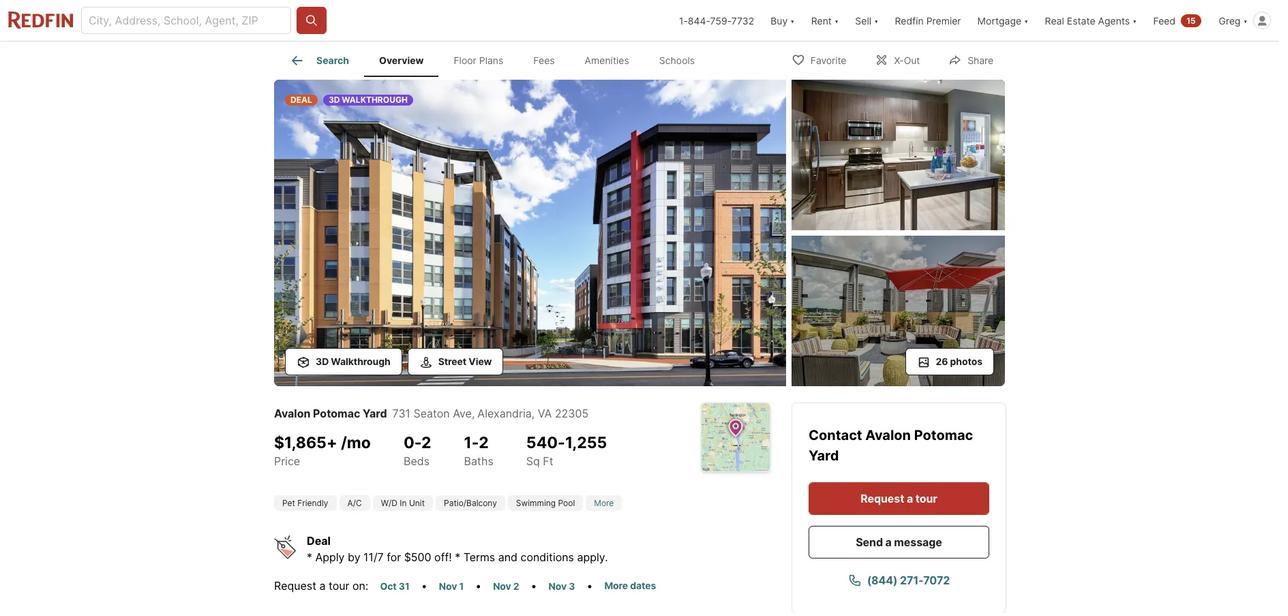 Task type: describe. For each thing, give the bounding box(es) containing it.
7072
[[924, 574, 950, 588]]

amenities tab
[[570, 44, 644, 77]]

redfin premier
[[895, 15, 962, 26]]

share button
[[937, 45, 1005, 73]]

beds
[[404, 455, 430, 468]]

1,255
[[565, 434, 607, 453]]

dates
[[630, 581, 656, 592]]

mortgage
[[978, 15, 1022, 26]]

yard for avalon potomac yard 731 seaton ave , alexandria , va 22305
[[363, 407, 387, 421]]

• for nov 1
[[476, 580, 482, 593]]

schools
[[659, 55, 695, 66]]

request for request a tour on:
[[274, 580, 317, 593]]

nov 3
[[549, 581, 575, 593]]

a for request a tour on:
[[320, 580, 326, 593]]

731
[[393, 407, 411, 421]]

26 photos button
[[906, 349, 995, 376]]

3d for 3d walkthrough
[[329, 95, 340, 105]]

sell
[[856, 15, 872, 26]]

potomac for avalon potomac yard 731 seaton ave , alexandria , va 22305
[[313, 407, 360, 421]]

a/c
[[348, 499, 362, 509]]

City, Address, School, Agent, ZIP search field
[[81, 7, 291, 34]]

redfin
[[895, 15, 924, 26]]

avalon for avalon potomac yard 731 seaton ave , alexandria , va 22305
[[274, 407, 311, 421]]

request a tour button
[[809, 483, 990, 516]]

$1,865+ /mo price
[[274, 434, 371, 468]]

(844)
[[867, 574, 898, 588]]

submit search image
[[305, 14, 319, 27]]

26 photos
[[936, 356, 983, 368]]

(844) 271-7072
[[867, 574, 950, 588]]

send
[[856, 536, 883, 550]]

(844) 271-7072 button
[[809, 565, 990, 598]]

favorite button
[[780, 45, 858, 73]]

swimming
[[516, 499, 556, 509]]

street view button
[[408, 349, 504, 376]]

3
[[569, 581, 575, 593]]

1
[[459, 581, 464, 593]]

terms
[[464, 551, 495, 565]]

nov 2
[[493, 581, 520, 593]]

w/d in unit
[[381, 499, 425, 509]]

seaton
[[414, 407, 450, 421]]

avalon for avalon potomac yard
[[866, 428, 911, 444]]

1-2 baths
[[464, 434, 494, 468]]

sell ▾
[[856, 15, 879, 26]]

greg ▾
[[1219, 15, 1248, 26]]

conditions
[[521, 551, 574, 565]]

nov 2 button
[[487, 579, 526, 595]]

rent ▾ button
[[803, 0, 847, 41]]

540-1,255 sq ft
[[527, 434, 607, 468]]

overview tab
[[364, 44, 439, 77]]

floor
[[454, 55, 477, 66]]

favorite
[[811, 54, 847, 66]]

search link
[[289, 53, 349, 69]]

photos
[[951, 356, 983, 368]]

2 , from the left
[[532, 407, 535, 421]]

rent ▾ button
[[812, 0, 839, 41]]

oct 31
[[380, 581, 410, 593]]

▾ for mortgage ▾
[[1025, 15, 1029, 26]]

pet friendly
[[282, 499, 329, 509]]

2 * from the left
[[455, 551, 461, 565]]

in
[[400, 499, 407, 509]]

deal
[[307, 535, 331, 548]]

1-844-759-7732 link
[[679, 15, 755, 26]]

sell ▾ button
[[847, 0, 887, 41]]

3d walkthrough
[[316, 356, 391, 368]]

plans
[[479, 55, 504, 66]]

22305
[[555, 407, 589, 421]]

va
[[538, 407, 552, 421]]

7732
[[732, 15, 755, 26]]

apply
[[315, 551, 345, 565]]

request a tour
[[861, 493, 938, 506]]

map entry image
[[702, 404, 770, 472]]

nov for nov 1
[[439, 581, 457, 593]]

nov 1 button
[[433, 579, 470, 595]]

for
[[387, 551, 401, 565]]

nov 3 button
[[543, 579, 581, 595]]

1 * from the left
[[307, 551, 312, 565]]

3d walkthrough
[[329, 95, 408, 105]]

844-
[[688, 15, 711, 26]]

15
[[1187, 15, 1196, 26]]

real estate agents ▾ button
[[1037, 0, 1146, 41]]

deal * apply by 11/7 for $500 off!  * terms and conditions apply.
[[307, 535, 608, 565]]

1 , from the left
[[472, 407, 475, 421]]

send a message
[[856, 536, 943, 550]]

rent
[[812, 15, 832, 26]]

/mo
[[341, 434, 371, 453]]

unit
[[409, 499, 425, 509]]

5 ▾ from the left
[[1133, 15, 1138, 26]]

▾ for greg ▾
[[1244, 15, 1248, 26]]

nov for nov 2
[[493, 581, 511, 593]]

• for nov 3
[[587, 580, 593, 593]]

more for more
[[594, 499, 614, 509]]

2 inside button
[[514, 581, 520, 593]]

$500
[[404, 551, 432, 565]]

• for nov 2
[[531, 580, 537, 593]]

send a message button
[[809, 527, 990, 559]]

1-844-759-7732
[[679, 15, 755, 26]]

a for request a tour
[[907, 493, 913, 506]]

real estate agents ▾ link
[[1045, 0, 1138, 41]]



Task type: locate. For each thing, give the bounding box(es) containing it.
3 ▾ from the left
[[875, 15, 879, 26]]

1- for 2
[[464, 434, 479, 453]]

1 horizontal spatial ,
[[532, 407, 535, 421]]

more dates
[[605, 581, 656, 592]]

pet
[[282, 499, 295, 509]]

0 horizontal spatial yard
[[363, 407, 387, 421]]

4 • from the left
[[587, 580, 593, 593]]

1 horizontal spatial *
[[455, 551, 461, 565]]

1 vertical spatial potomac
[[915, 428, 974, 444]]

1 nov from the left
[[439, 581, 457, 593]]

potomac for avalon potomac yard
[[915, 428, 974, 444]]

schools tab
[[644, 44, 710, 77]]

more right pool on the bottom left of the page
[[594, 499, 614, 509]]

• for oct 31
[[421, 580, 428, 593]]

0 horizontal spatial ,
[[472, 407, 475, 421]]

1 horizontal spatial avalon
[[866, 428, 911, 444]]

▾
[[791, 15, 795, 26], [835, 15, 839, 26], [875, 15, 879, 26], [1025, 15, 1029, 26], [1133, 15, 1138, 26], [1244, 15, 1248, 26]]

avalon potomac yard
[[809, 428, 974, 465]]

6 ▾ from the left
[[1244, 15, 1248, 26]]

sell ▾ button
[[856, 0, 879, 41]]

1 vertical spatial tour
[[329, 580, 350, 593]]

baths
[[464, 455, 494, 468]]

1 vertical spatial request
[[274, 580, 317, 593]]

more inside button
[[605, 581, 628, 592]]

0 vertical spatial avalon
[[274, 407, 311, 421]]

1- up the "baths"
[[464, 434, 479, 453]]

2 down and
[[514, 581, 520, 593]]

0-
[[404, 434, 422, 453]]

1 vertical spatial yard
[[809, 448, 839, 465]]

0 vertical spatial potomac
[[313, 407, 360, 421]]

1 vertical spatial a
[[886, 536, 892, 550]]

fees tab
[[519, 44, 570, 77]]

x-
[[895, 54, 904, 66]]

0 horizontal spatial request
[[274, 580, 317, 593]]

1 horizontal spatial 1-
[[679, 15, 688, 26]]

• right 31
[[421, 580, 428, 593]]

more dates button
[[599, 578, 663, 594]]

tour for request a tour on:
[[329, 580, 350, 593]]

1 horizontal spatial yard
[[809, 448, 839, 465]]

nov for nov 3
[[549, 581, 567, 593]]

• right nov 2
[[531, 580, 537, 593]]

1 • from the left
[[421, 580, 428, 593]]

11/7
[[364, 551, 384, 565]]

more for more dates
[[605, 581, 628, 592]]

real
[[1045, 15, 1065, 26]]

2 nov from the left
[[493, 581, 511, 593]]

1 vertical spatial 1-
[[464, 434, 479, 453]]

▾ for rent ▾
[[835, 15, 839, 26]]

* right off!
[[455, 551, 461, 565]]

oct 31 button
[[374, 579, 416, 595]]

tour left on:
[[329, 580, 350, 593]]

potomac inside avalon potomac yard
[[915, 428, 974, 444]]

feed
[[1154, 15, 1176, 26]]

759-
[[711, 15, 732, 26]]

off!
[[435, 551, 452, 565]]

1 vertical spatial avalon
[[866, 428, 911, 444]]

2 for 0-2
[[422, 434, 432, 453]]

buy ▾ button
[[763, 0, 803, 41]]

avalon inside avalon potomac yard
[[866, 428, 911, 444]]

request for request a tour
[[861, 493, 905, 506]]

1- left 759-
[[679, 15, 688, 26]]

nov left 1
[[439, 581, 457, 593]]

0 vertical spatial 3d
[[329, 95, 340, 105]]

tour for request a tour
[[916, 493, 938, 506]]

tour inside button
[[916, 493, 938, 506]]

0 vertical spatial request
[[861, 493, 905, 506]]

and
[[498, 551, 518, 565]]

2 • from the left
[[476, 580, 482, 593]]

2 for 1-2
[[479, 434, 489, 453]]

premier
[[927, 15, 962, 26]]

a right send
[[886, 536, 892, 550]]

patio/balcony
[[444, 499, 497, 509]]

1- for 844-
[[679, 15, 688, 26]]

0 horizontal spatial *
[[307, 551, 312, 565]]

price
[[274, 455, 300, 468]]

0 horizontal spatial 2
[[422, 434, 432, 453]]

floor plans tab
[[439, 44, 519, 77]]

1 horizontal spatial request
[[861, 493, 905, 506]]

redfin premier button
[[887, 0, 970, 41]]

tour up message
[[916, 493, 938, 506]]

yard
[[363, 407, 387, 421], [809, 448, 839, 465]]

3d left walkthrough
[[316, 356, 329, 368]]

floor plans
[[454, 55, 504, 66]]

* down "deal"
[[307, 551, 312, 565]]

contact
[[809, 428, 866, 444]]

▾ right 'greg' on the right
[[1244, 15, 1248, 26]]

greg
[[1219, 15, 1241, 26]]

2 up the "baths"
[[479, 434, 489, 453]]

1 horizontal spatial nov
[[493, 581, 511, 593]]

2 inside 0-2 beds
[[422, 434, 432, 453]]

potomac
[[313, 407, 360, 421], [915, 428, 974, 444]]

request up send
[[861, 493, 905, 506]]

▾ right sell
[[875, 15, 879, 26]]

avalon
[[274, 407, 311, 421], [866, 428, 911, 444]]

2 up beds
[[422, 434, 432, 453]]

3d walkthrough button
[[285, 349, 402, 376]]

avalon up request a tour
[[866, 428, 911, 444]]

1 horizontal spatial a
[[886, 536, 892, 550]]

tab list
[[274, 42, 721, 77]]

avalon up the $1,865+
[[274, 407, 311, 421]]

0 horizontal spatial a
[[320, 580, 326, 593]]

nov
[[439, 581, 457, 593], [493, 581, 511, 593], [549, 581, 567, 593]]

more
[[594, 499, 614, 509], [605, 581, 628, 592]]

out
[[904, 54, 920, 66]]

3 • from the left
[[531, 580, 537, 593]]

apply.
[[577, 551, 608, 565]]

ft
[[543, 455, 554, 468]]

2 inside 1-2 baths
[[479, 434, 489, 453]]

walkthrough
[[342, 95, 408, 105]]

• right 3
[[587, 580, 593, 593]]

0 vertical spatial yard
[[363, 407, 387, 421]]

1-
[[679, 15, 688, 26], [464, 434, 479, 453]]

x-out button
[[864, 45, 932, 73]]

buy ▾
[[771, 15, 795, 26]]

0 horizontal spatial potomac
[[313, 407, 360, 421]]

0 horizontal spatial nov
[[439, 581, 457, 593]]

0 horizontal spatial tour
[[329, 580, 350, 593]]

0 vertical spatial more
[[594, 499, 614, 509]]

w/d
[[381, 499, 398, 509]]

1 vertical spatial 3d
[[316, 356, 329, 368]]

1 ▾ from the left
[[791, 15, 795, 26]]

2 ▾ from the left
[[835, 15, 839, 26]]

fees
[[534, 55, 555, 66]]

1 horizontal spatial 2
[[479, 434, 489, 453]]

1- inside 1-2 baths
[[464, 434, 479, 453]]

agents
[[1099, 15, 1130, 26]]

540-
[[527, 434, 565, 453]]

by
[[348, 551, 361, 565]]

a up message
[[907, 493, 913, 506]]

▾ for sell ▾
[[875, 15, 879, 26]]

yard left 731
[[363, 407, 387, 421]]

nov down and
[[493, 581, 511, 593]]

0 vertical spatial a
[[907, 493, 913, 506]]

26
[[936, 356, 949, 368]]

1 vertical spatial more
[[605, 581, 628, 592]]

real estate agents ▾
[[1045, 15, 1138, 26]]

search
[[317, 55, 349, 66]]

, left alexandria
[[472, 407, 475, 421]]

a down apply
[[320, 580, 326, 593]]

0 vertical spatial 1-
[[679, 15, 688, 26]]

tab list containing search
[[274, 42, 721, 77]]

0-2 beds
[[404, 434, 432, 468]]

• right 1
[[476, 580, 482, 593]]

mortgage ▾ button
[[978, 0, 1029, 41]]

3d right deal
[[329, 95, 340, 105]]

3d for 3d walkthrough
[[316, 356, 329, 368]]

nov 1
[[439, 581, 464, 593]]

•
[[421, 580, 428, 593], [476, 580, 482, 593], [531, 580, 537, 593], [587, 580, 593, 593]]

▾ right the "buy"
[[791, 15, 795, 26]]

▾ right agents
[[1133, 15, 1138, 26]]

2 horizontal spatial 2
[[514, 581, 520, 593]]

x-out
[[895, 54, 920, 66]]

2 horizontal spatial nov
[[549, 581, 567, 593]]

image image
[[274, 80, 787, 387], [792, 80, 1005, 231], [792, 236, 1005, 387]]

4 ▾ from the left
[[1025, 15, 1029, 26]]

▾ right mortgage
[[1025, 15, 1029, 26]]

nov left 3
[[549, 581, 567, 593]]

nov inside button
[[439, 581, 457, 593]]

more left dates
[[605, 581, 628, 592]]

1 horizontal spatial tour
[[916, 493, 938, 506]]

oct
[[380, 581, 397, 593]]

swimming pool
[[516, 499, 575, 509]]

▾ right rent
[[835, 15, 839, 26]]

271-
[[901, 574, 924, 588]]

a for send a message
[[886, 536, 892, 550]]

, left 'va'
[[532, 407, 535, 421]]

yard for avalon potomac yard
[[809, 448, 839, 465]]

rent ▾
[[812, 15, 839, 26]]

yard inside avalon potomac yard
[[809, 448, 839, 465]]

0 horizontal spatial 1-
[[464, 434, 479, 453]]

street view
[[438, 356, 492, 368]]

0 vertical spatial tour
[[916, 493, 938, 506]]

3d
[[329, 95, 340, 105], [316, 356, 329, 368]]

1 horizontal spatial potomac
[[915, 428, 974, 444]]

yard down contact
[[809, 448, 839, 465]]

buy ▾ button
[[771, 0, 795, 41]]

mortgage ▾
[[978, 15, 1029, 26]]

3 nov from the left
[[549, 581, 567, 593]]

2 horizontal spatial a
[[907, 493, 913, 506]]

walkthrough
[[331, 356, 391, 368]]

overview
[[379, 55, 424, 66]]

3d inside 3d walkthrough button
[[316, 356, 329, 368]]

2 vertical spatial a
[[320, 580, 326, 593]]

request inside button
[[861, 493, 905, 506]]

0 horizontal spatial avalon
[[274, 407, 311, 421]]

31
[[399, 581, 410, 593]]

friendly
[[298, 499, 329, 509]]

request down apply
[[274, 580, 317, 593]]

message
[[895, 536, 943, 550]]

(844) 271-7072 link
[[809, 565, 990, 598]]

▾ for buy ▾
[[791, 15, 795, 26]]

2
[[422, 434, 432, 453], [479, 434, 489, 453], [514, 581, 520, 593]]



Task type: vqa. For each thing, say whether or not it's contained in the screenshot.
3D inside button
yes



